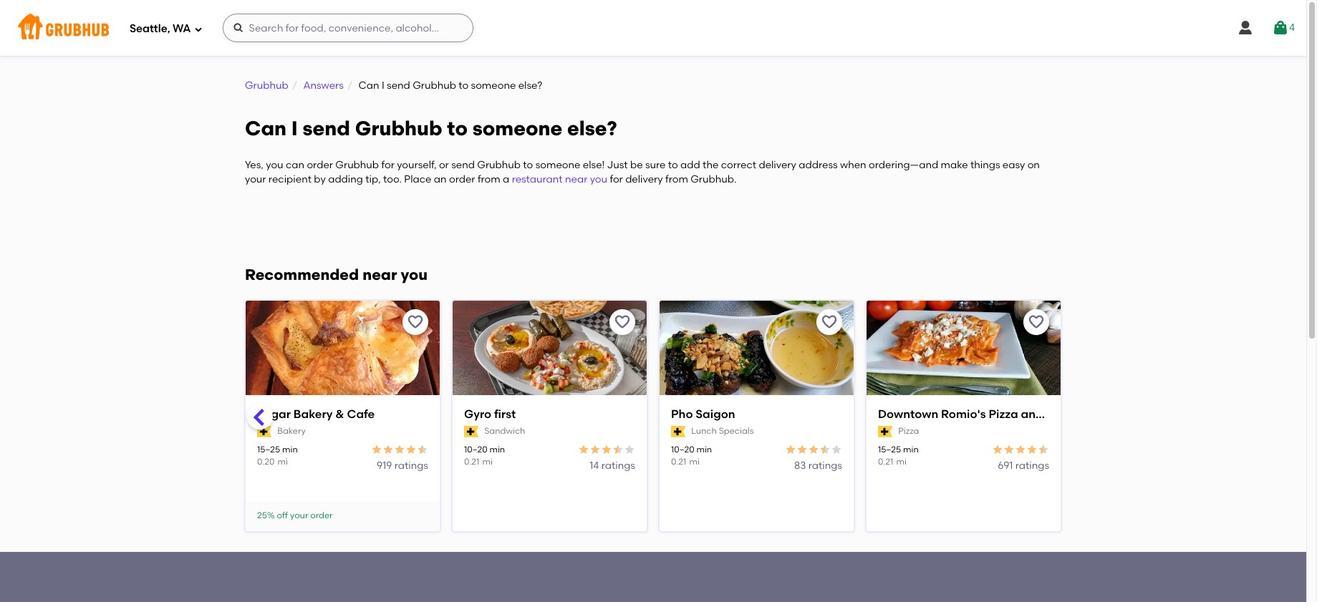 Task type: vqa. For each thing, say whether or not it's contained in the screenshot.
topmost someone
yes



Task type: locate. For each thing, give the bounding box(es) containing it.
1 subscription pass image from the left
[[257, 426, 272, 438]]

1 10–20 min 0.21 mi from the left
[[464, 445, 505, 467]]

1 vertical spatial send
[[303, 116, 350, 141]]

0 horizontal spatial pizza
[[899, 427, 920, 437]]

0 horizontal spatial you
[[266, 159, 283, 171]]

yes,
[[245, 159, 264, 171]]

easy
[[1003, 159, 1026, 171]]

0 horizontal spatial from
[[478, 174, 501, 186]]

someone
[[471, 80, 516, 92], [473, 116, 563, 141], [536, 159, 581, 171]]

10–20 for gyro
[[464, 445, 488, 455]]

0 horizontal spatial save this restaurant image
[[407, 314, 424, 331]]

min down sugar
[[282, 445, 298, 455]]

grubhub link
[[245, 80, 289, 92]]

0.21
[[464, 457, 480, 467], [671, 457, 687, 467], [879, 457, 894, 467]]

1 horizontal spatial from
[[666, 174, 689, 186]]

2 horizontal spatial send
[[452, 159, 475, 171]]

0 vertical spatial pizza
[[989, 408, 1019, 421]]

3 mi from the left
[[690, 457, 700, 467]]

subscription pass image for sugar
[[257, 426, 272, 438]]

pizza left and
[[989, 408, 1019, 421]]

0 vertical spatial else?
[[519, 80, 543, 92]]

mi down lunch
[[690, 457, 700, 467]]

1 horizontal spatial 10–20
[[671, 445, 695, 455]]

ratings right '83' on the right bottom of page
[[809, 460, 843, 472]]

1 vertical spatial your
[[290, 511, 308, 521]]

your right off
[[290, 511, 308, 521]]

1 vertical spatial someone
[[473, 116, 563, 141]]

or
[[439, 159, 449, 171]]

0 horizontal spatial subscription pass image
[[671, 426, 686, 438]]

address
[[799, 159, 838, 171]]

1 horizontal spatial 15–25
[[879, 445, 902, 455]]

near
[[565, 174, 588, 186], [363, 266, 397, 284]]

star icon image
[[371, 444, 383, 456], [383, 444, 394, 456], [394, 444, 406, 456], [406, 444, 417, 456], [417, 444, 429, 456], [417, 444, 429, 456], [578, 444, 590, 456], [590, 444, 601, 456], [601, 444, 613, 456], [613, 444, 624, 456], [613, 444, 624, 456], [624, 444, 636, 456], [785, 444, 797, 456], [797, 444, 808, 456], [808, 444, 820, 456], [820, 444, 831, 456], [820, 444, 831, 456], [831, 444, 843, 456], [992, 444, 1004, 456], [1004, 444, 1015, 456], [1015, 444, 1027, 456], [1027, 444, 1038, 456], [1038, 444, 1050, 456], [1038, 444, 1050, 456]]

83 ratings
[[795, 460, 843, 472]]

grubhub
[[245, 80, 289, 92], [413, 80, 456, 92], [355, 116, 443, 141], [336, 159, 379, 171], [477, 159, 521, 171]]

10–20 min 0.21 mi down lunch
[[671, 445, 712, 467]]

1 horizontal spatial can
[[359, 80, 379, 92]]

ratings right 919
[[395, 460, 429, 472]]

15–25 min 0.20 mi
[[257, 445, 298, 467]]

1 mi from the left
[[278, 457, 288, 467]]

mi right 0.20
[[278, 457, 288, 467]]

2 10–20 from the left
[[671, 445, 695, 455]]

bakery left & on the left bottom of the page
[[294, 408, 333, 421]]

4 mi from the left
[[897, 457, 907, 467]]

2 mi from the left
[[483, 457, 493, 467]]

0 vertical spatial near
[[565, 174, 588, 186]]

919
[[377, 460, 392, 472]]

0 vertical spatial i
[[382, 80, 385, 92]]

svg image
[[1237, 19, 1255, 37], [1273, 19, 1290, 37], [233, 22, 244, 34], [194, 25, 202, 33]]

1 vertical spatial near
[[363, 266, 397, 284]]

svg image inside 4 button
[[1273, 19, 1290, 37]]

1 save this restaurant image from the left
[[407, 314, 424, 331]]

mi for pho
[[690, 457, 700, 467]]

mi for gyro
[[483, 457, 493, 467]]

0 vertical spatial order
[[307, 159, 333, 171]]

10–20 min 0.21 mi down sandwich
[[464, 445, 505, 467]]

first
[[494, 408, 516, 421]]

from
[[478, 174, 501, 186], [666, 174, 689, 186]]

25% off your order
[[257, 511, 333, 521]]

downtown romio's pizza and pasta logo image
[[867, 301, 1061, 397]]

0.21 down the gyro
[[464, 457, 480, 467]]

too.
[[383, 174, 402, 186]]

1 horizontal spatial subscription pass image
[[464, 426, 479, 438]]

0 horizontal spatial for
[[382, 159, 395, 171]]

14 ratings
[[590, 460, 636, 472]]

1 ratings from the left
[[395, 460, 429, 472]]

can up 'yes,'
[[245, 116, 287, 141]]

3 ratings from the left
[[809, 460, 843, 472]]

2 horizontal spatial you
[[590, 174, 608, 186]]

min down sandwich
[[490, 445, 505, 455]]

cafe
[[347, 408, 375, 421]]

you inside yes, you can order grubhub for yourself, or send grubhub to someone else! just be sure to add the correct delivery address when ordering—and make things easy on your recipient by adding tip, too. place an order from a
[[266, 159, 283, 171]]

save this restaurant image
[[407, 314, 424, 331], [821, 314, 838, 331], [1028, 314, 1045, 331]]

sandwich
[[485, 427, 526, 437]]

save this restaurant image for downtown romio's pizza and pasta
[[1028, 314, 1045, 331]]

main navigation navigation
[[0, 0, 1307, 56]]

ratings right 14
[[602, 460, 636, 472]]

2 15–25 from the left
[[879, 445, 902, 455]]

2 save this restaurant button from the left
[[610, 309, 636, 335]]

1 vertical spatial i
[[291, 116, 298, 141]]

from left "a"
[[478, 174, 501, 186]]

for down just
[[610, 174, 623, 186]]

mi down sandwich
[[483, 457, 493, 467]]

15–25 down downtown
[[879, 445, 902, 455]]

wa
[[173, 22, 191, 35]]

specials
[[719, 427, 754, 437]]

10–20 down lunch
[[671, 445, 695, 455]]

10–20
[[464, 445, 488, 455], [671, 445, 695, 455]]

min inside 15–25 min 0.20 mi
[[282, 445, 298, 455]]

min down downtown
[[904, 445, 919, 455]]

you for recommended near you
[[401, 266, 428, 284]]

sugar bakery & cafe
[[257, 408, 375, 421]]

0 vertical spatial can
[[359, 80, 379, 92]]

order right an
[[449, 174, 475, 186]]

10–20 min 0.21 mi
[[464, 445, 505, 467], [671, 445, 712, 467]]

gyro first
[[464, 408, 516, 421]]

2 save this restaurant image from the left
[[821, 314, 838, 331]]

mi inside 15–25 min 0.20 mi
[[278, 457, 288, 467]]

yourself,
[[397, 159, 437, 171]]

0.21 inside 15–25 min 0.21 mi
[[879, 457, 894, 467]]

min for gyro
[[490, 445, 505, 455]]

ratings for gyro first
[[602, 460, 636, 472]]

10–20 min 0.21 mi for pho
[[671, 445, 712, 467]]

3 min from the left
[[697, 445, 712, 455]]

0 vertical spatial for
[[382, 159, 395, 171]]

ordering—and
[[869, 159, 939, 171]]

1 horizontal spatial 10–20 min 0.21 mi
[[671, 445, 712, 467]]

for up too.
[[382, 159, 395, 171]]

ratings right 691
[[1016, 460, 1050, 472]]

mi down downtown
[[897, 457, 907, 467]]

0 horizontal spatial else?
[[519, 80, 543, 92]]

bakery down sugar
[[277, 427, 306, 437]]

10–20 down sandwich
[[464, 445, 488, 455]]

restaurant near you for delivery from grubhub.
[[512, 174, 737, 186]]

1 horizontal spatial 0.21
[[671, 457, 687, 467]]

romio's
[[942, 408, 986, 421]]

ratings for pho saigon
[[809, 460, 843, 472]]

0 horizontal spatial can
[[245, 116, 287, 141]]

1 from from the left
[[478, 174, 501, 186]]

i up can
[[291, 116, 298, 141]]

1 horizontal spatial delivery
[[759, 159, 797, 171]]

min for sugar
[[282, 445, 298, 455]]

0 horizontal spatial 0.21
[[464, 457, 480, 467]]

1 vertical spatial you
[[590, 174, 608, 186]]

order up by
[[307, 159, 333, 171]]

min inside 15–25 min 0.21 mi
[[904, 445, 919, 455]]

1 vertical spatial else?
[[567, 116, 617, 141]]

an
[[434, 174, 447, 186]]

4 save this restaurant button from the left
[[1024, 309, 1050, 335]]

save this restaurant image for pho saigon
[[821, 314, 838, 331]]

can
[[359, 80, 379, 92], [245, 116, 287, 141]]

min
[[282, 445, 298, 455], [490, 445, 505, 455], [697, 445, 712, 455], [904, 445, 919, 455]]

1 save this restaurant button from the left
[[403, 309, 429, 335]]

2 0.21 from the left
[[671, 457, 687, 467]]

1 horizontal spatial subscription pass image
[[879, 426, 893, 438]]

0 horizontal spatial 15–25
[[257, 445, 280, 455]]

recommended
[[245, 266, 359, 284]]

i right answers link
[[382, 80, 385, 92]]

83
[[795, 460, 806, 472]]

subscription pass image up 15–25 min 0.21 mi
[[879, 426, 893, 438]]

2 10–20 min 0.21 mi from the left
[[671, 445, 712, 467]]

1 10–20 from the left
[[464, 445, 488, 455]]

1 vertical spatial pizza
[[899, 427, 920, 437]]

send
[[387, 80, 410, 92], [303, 116, 350, 141], [452, 159, 475, 171]]

2 min from the left
[[490, 445, 505, 455]]

0 horizontal spatial near
[[363, 266, 397, 284]]

subscription pass image down pho
[[671, 426, 686, 438]]

for
[[382, 159, 395, 171], [610, 174, 623, 186]]

2 vertical spatial send
[[452, 159, 475, 171]]

0 horizontal spatial subscription pass image
[[257, 426, 272, 438]]

0.21 down pho
[[671, 457, 687, 467]]

ratings
[[395, 460, 429, 472], [602, 460, 636, 472], [809, 460, 843, 472], [1016, 460, 1050, 472]]

0.21 for gyro first
[[464, 457, 480, 467]]

15–25 inside 15–25 min 0.21 mi
[[879, 445, 902, 455]]

adding
[[328, 174, 363, 186]]

gyro first logo image
[[453, 301, 647, 397]]

subscription pass image
[[257, 426, 272, 438], [464, 426, 479, 438]]

from down add
[[666, 174, 689, 186]]

order right off
[[310, 511, 333, 521]]

0 horizontal spatial i
[[291, 116, 298, 141]]

mi inside 15–25 min 0.21 mi
[[897, 457, 907, 467]]

someone inside yes, you can order grubhub for yourself, or send grubhub to someone else! just be sure to add the correct delivery address when ordering—and make things easy on your recipient by adding tip, too. place an order from a
[[536, 159, 581, 171]]

downtown
[[879, 408, 939, 421]]

pho saigon link
[[671, 407, 843, 423]]

15–25 inside 15–25 min 0.20 mi
[[257, 445, 280, 455]]

1 horizontal spatial save this restaurant image
[[821, 314, 838, 331]]

downtown romio's pizza and pasta
[[879, 408, 1079, 421]]

2 subscription pass image from the left
[[879, 426, 893, 438]]

2 ratings from the left
[[602, 460, 636, 472]]

min down lunch
[[697, 445, 712, 455]]

subscription pass image down sugar
[[257, 426, 272, 438]]

1 horizontal spatial you
[[401, 266, 428, 284]]

0 vertical spatial someone
[[471, 80, 516, 92]]

2 vertical spatial someone
[[536, 159, 581, 171]]

1 horizontal spatial for
[[610, 174, 623, 186]]

2 horizontal spatial 0.21
[[879, 457, 894, 467]]

can right answers link
[[359, 80, 379, 92]]

1 horizontal spatial else?
[[567, 116, 617, 141]]

3 0.21 from the left
[[879, 457, 894, 467]]

correct
[[721, 159, 757, 171]]

0 vertical spatial you
[[266, 159, 283, 171]]

0 vertical spatial bakery
[[294, 408, 333, 421]]

0 horizontal spatial delivery
[[626, 174, 663, 186]]

1 min from the left
[[282, 445, 298, 455]]

0 vertical spatial your
[[245, 174, 266, 186]]

order
[[307, 159, 333, 171], [449, 174, 475, 186], [310, 511, 333, 521]]

delivery
[[759, 159, 797, 171], [626, 174, 663, 186]]

1 horizontal spatial near
[[565, 174, 588, 186]]

1 horizontal spatial send
[[387, 80, 410, 92]]

delivery right the "correct"
[[759, 159, 797, 171]]

0 horizontal spatial 10–20 min 0.21 mi
[[464, 445, 505, 467]]

off
[[277, 511, 288, 521]]

15–25 up 0.20
[[257, 445, 280, 455]]

can i send grubhub to someone else?
[[359, 80, 543, 92], [245, 116, 617, 141]]

14
[[590, 460, 599, 472]]

3 save this restaurant button from the left
[[817, 309, 843, 335]]

save this restaurant button
[[403, 309, 429, 335], [610, 309, 636, 335], [817, 309, 843, 335], [1024, 309, 1050, 335]]

your down 'yes,'
[[245, 174, 266, 186]]

send inside yes, you can order grubhub for yourself, or send grubhub to someone else! just be sure to add the correct delivery address when ordering—and make things easy on your recipient by adding tip, too. place an order from a
[[452, 159, 475, 171]]

2 horizontal spatial save this restaurant image
[[1028, 314, 1045, 331]]

mi
[[278, 457, 288, 467], [483, 457, 493, 467], [690, 457, 700, 467], [897, 457, 907, 467]]

4
[[1290, 21, 1296, 34]]

pizza
[[989, 408, 1019, 421], [899, 427, 920, 437]]

1 0.21 from the left
[[464, 457, 480, 467]]

1 vertical spatial order
[[449, 174, 475, 186]]

0.20
[[257, 457, 275, 467]]

2 subscription pass image from the left
[[464, 426, 479, 438]]

1 subscription pass image from the left
[[671, 426, 686, 438]]

delivery down be
[[626, 174, 663, 186]]

from inside yes, you can order grubhub for yourself, or send grubhub to someone else! just be sure to add the correct delivery address when ordering—and make things easy on your recipient by adding tip, too. place an order from a
[[478, 174, 501, 186]]

restaurant
[[512, 174, 563, 186]]

near for recommended
[[363, 266, 397, 284]]

4 ratings from the left
[[1016, 460, 1050, 472]]

0 horizontal spatial your
[[245, 174, 266, 186]]

2 vertical spatial you
[[401, 266, 428, 284]]

1 horizontal spatial pizza
[[989, 408, 1019, 421]]

3 save this restaurant image from the left
[[1028, 314, 1045, 331]]

ratings for downtown romio's pizza and pasta
[[1016, 460, 1050, 472]]

4 button
[[1273, 15, 1296, 41]]

bakery
[[294, 408, 333, 421], [277, 427, 306, 437]]

else?
[[519, 80, 543, 92], [567, 116, 617, 141]]

things
[[971, 159, 1001, 171]]

pizza down downtown
[[899, 427, 920, 437]]

you for restaurant near you for delivery from grubhub.
[[590, 174, 608, 186]]

0 vertical spatial delivery
[[759, 159, 797, 171]]

subscription pass image down the gyro
[[464, 426, 479, 438]]

1 vertical spatial delivery
[[626, 174, 663, 186]]

pho
[[671, 408, 693, 421]]

subscription pass image
[[671, 426, 686, 438], [879, 426, 893, 438]]

1 horizontal spatial i
[[382, 80, 385, 92]]

1 horizontal spatial your
[[290, 511, 308, 521]]

4 min from the left
[[904, 445, 919, 455]]

1 15–25 from the left
[[257, 445, 280, 455]]

to
[[459, 80, 469, 92], [447, 116, 468, 141], [523, 159, 533, 171], [668, 159, 678, 171]]

can
[[286, 159, 305, 171]]

2 vertical spatial order
[[310, 511, 333, 521]]

i
[[382, 80, 385, 92], [291, 116, 298, 141]]

15–25
[[257, 445, 280, 455], [879, 445, 902, 455]]

0.21 down downtown
[[879, 457, 894, 467]]

0 horizontal spatial 10–20
[[464, 445, 488, 455]]



Task type: describe. For each thing, give the bounding box(es) containing it.
0 vertical spatial send
[[387, 80, 410, 92]]

seattle,
[[130, 22, 170, 35]]

sure
[[646, 159, 666, 171]]

recipient
[[269, 174, 312, 186]]

691
[[998, 460, 1014, 472]]

25%
[[257, 511, 275, 521]]

15–25 min 0.21 mi
[[879, 445, 919, 467]]

919 ratings
[[377, 460, 429, 472]]

save this restaurant button for downtown romio's pizza and pasta
[[1024, 309, 1050, 335]]

2 from from the left
[[666, 174, 689, 186]]

a
[[503, 174, 510, 186]]

when
[[841, 159, 867, 171]]

ratings for sugar bakery & cafe
[[395, 460, 429, 472]]

tip,
[[366, 174, 381, 186]]

near for restaurant
[[565, 174, 588, 186]]

15–25 for downtown
[[879, 445, 902, 455]]

your inside yes, you can order grubhub for yourself, or send grubhub to someone else! just be sure to add the correct delivery address when ordering—and make things easy on your recipient by adding tip, too. place an order from a
[[245, 174, 266, 186]]

on
[[1028, 159, 1040, 171]]

pasta
[[1047, 408, 1079, 421]]

sugar bakery & cafe link
[[257, 407, 429, 423]]

save this restaurant button for pho saigon
[[817, 309, 843, 335]]

subscription pass image for downtown
[[879, 426, 893, 438]]

1 vertical spatial can i send grubhub to someone else?
[[245, 116, 617, 141]]

answers link
[[303, 80, 344, 92]]

restaurant near you link
[[512, 174, 608, 186]]

place
[[404, 174, 432, 186]]

make
[[941, 159, 969, 171]]

lunch
[[692, 427, 717, 437]]

by
[[314, 174, 326, 186]]

order for 25% off your order
[[310, 511, 333, 521]]

0.21 for downtown romio's pizza and pasta
[[879, 457, 894, 467]]

subscription pass image for pho
[[671, 426, 686, 438]]

1 vertical spatial for
[[610, 174, 623, 186]]

yes, you can order grubhub for yourself, or send grubhub to someone else! just be sure to add the correct delivery address when ordering—and make things easy on your recipient by adding tip, too. place an order from a
[[245, 159, 1040, 186]]

answers
[[303, 80, 344, 92]]

and
[[1021, 408, 1044, 421]]

the
[[703, 159, 719, 171]]

15–25 for sugar
[[257, 445, 280, 455]]

mi for downtown
[[897, 457, 907, 467]]

pho saigon logo image
[[660, 301, 854, 397]]

order for yes, you can order grubhub for yourself, or send grubhub to someone else! just be sure to add the correct delivery address when ordering—and make things easy on your recipient by adding tip, too. place an order from a
[[307, 159, 333, 171]]

add
[[681, 159, 701, 171]]

1 vertical spatial can
[[245, 116, 287, 141]]

10–20 for pho
[[671, 445, 695, 455]]

sugar
[[257, 408, 291, 421]]

Search for food, convenience, alcohol... search field
[[223, 14, 473, 42]]

sugar bakery & cafe logo image
[[246, 301, 440, 397]]

saigon
[[696, 408, 736, 421]]

else!
[[583, 159, 605, 171]]

1 vertical spatial bakery
[[277, 427, 306, 437]]

min for downtown
[[904, 445, 919, 455]]

0 horizontal spatial send
[[303, 116, 350, 141]]

save this restaurant image
[[614, 314, 631, 331]]

save this restaurant image for sugar bakery & cafe
[[407, 314, 424, 331]]

downtown romio's pizza and pasta link
[[879, 407, 1079, 423]]

lunch specials
[[692, 427, 754, 437]]

save this restaurant button for gyro first
[[610, 309, 636, 335]]

pho saigon
[[671, 408, 736, 421]]

delivery inside yes, you can order grubhub for yourself, or send grubhub to someone else! just be sure to add the correct delivery address when ordering—and make things easy on your recipient by adding tip, too. place an order from a
[[759, 159, 797, 171]]

10–20 min 0.21 mi for gyro
[[464, 445, 505, 467]]

for inside yes, you can order grubhub for yourself, or send grubhub to someone else! just be sure to add the correct delivery address when ordering—and make things easy on your recipient by adding tip, too. place an order from a
[[382, 159, 395, 171]]

691 ratings
[[998, 460, 1050, 472]]

recommended near you
[[245, 266, 428, 284]]

0.21 for pho saigon
[[671, 457, 687, 467]]

subscription pass image for gyro
[[464, 426, 479, 438]]

min for pho
[[697, 445, 712, 455]]

grubhub.
[[691, 174, 737, 186]]

seattle, wa
[[130, 22, 191, 35]]

save this restaurant button for sugar bakery & cafe
[[403, 309, 429, 335]]

be
[[631, 159, 643, 171]]

gyro
[[464, 408, 492, 421]]

gyro first link
[[464, 407, 636, 423]]

0 vertical spatial can i send grubhub to someone else?
[[359, 80, 543, 92]]

&
[[336, 408, 344, 421]]

mi for sugar
[[278, 457, 288, 467]]

just
[[607, 159, 628, 171]]



